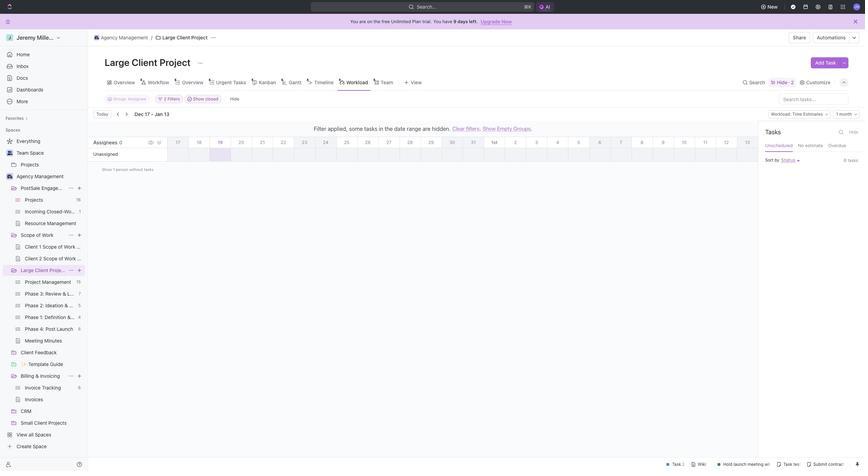 Task type: describe. For each thing, give the bounding box(es) containing it.
inbox link
[[3, 61, 85, 72]]

workflow
[[148, 79, 169, 85]]

add task
[[816, 60, 836, 66]]

more
[[17, 98, 28, 104]]

management up 'phase 3: review & launch' at the bottom left of the page
[[42, 279, 71, 285]]

9 inside you are on the free unlimited plan trial. you have 9 days left. upgrade now
[[454, 19, 457, 24]]

0 vertical spatial 4
[[557, 140, 559, 145]]

all
[[29, 432, 34, 438]]

spaces inside tree
[[35, 432, 51, 438]]

left.
[[469, 19, 478, 24]]

0 horizontal spatial tasks
[[144, 167, 154, 172]]

by
[[775, 158, 780, 163]]

estimate
[[806, 143, 824, 148]]

small
[[21, 420, 33, 426]]

-
[[151, 111, 153, 117]]

timeline
[[314, 79, 334, 85]]

2 down groups
[[514, 140, 517, 145]]

18
[[197, 140, 202, 145]]

view all spaces link
[[3, 429, 84, 441]]

dec
[[135, 111, 144, 117]]

overview for second overview link from the right
[[114, 79, 135, 85]]

without
[[129, 167, 143, 172]]

person
[[116, 167, 128, 172]]

resource management
[[25, 220, 76, 226]]

ai
[[546, 4, 550, 10]]

scope of work
[[21, 232, 54, 238]]

1 horizontal spatial agency management link
[[92, 34, 150, 42]]

postsale
[[21, 185, 40, 191]]

1 horizontal spatial large
[[105, 57, 130, 68]]

management down incoming closed-won deals link
[[47, 220, 76, 226]]

space for team space
[[30, 150, 44, 156]]

0 vertical spatial of
[[36, 232, 41, 238]]

show 1 person without tasks
[[102, 167, 154, 172]]

invoicing
[[40, 373, 60, 379]]

2:
[[40, 303, 44, 309]]

ai button
[[536, 2, 555, 12]]

today
[[96, 112, 108, 117]]

meeting minutes link
[[25, 335, 84, 347]]

add
[[816, 60, 825, 66]]

0 vertical spatial 13
[[164, 111, 169, 117]]

upgrade
[[481, 18, 501, 24]]

0 vertical spatial hide
[[777, 79, 788, 85]]

search
[[750, 79, 766, 85]]

incoming closed-won deals
[[25, 209, 88, 215]]

0 vertical spatial scope
[[21, 232, 35, 238]]

no
[[798, 143, 804, 148]]

client inside "small client projects" link
[[34, 420, 47, 426]]

st
[[494, 140, 498, 145]]

agency inside tree
[[17, 173, 33, 179]]

management up postsale engagements
[[35, 173, 64, 179]]

small client projects
[[21, 420, 67, 426]]

1 for 1 st
[[491, 140, 494, 145]]

postsale engagements
[[21, 185, 72, 191]]

engagements
[[41, 185, 72, 191]]

jan
[[155, 111, 163, 117]]

1 left "person"
[[113, 167, 115, 172]]

0 horizontal spatial hide button
[[227, 95, 242, 103]]

hide for the leftmost hide button
[[230, 96, 239, 102]]

0 vertical spatial large client project
[[163, 35, 208, 40]]

20
[[239, 140, 244, 145]]

phase 4: post launch link
[[25, 324, 75, 335]]

assignees 0
[[93, 139, 122, 145]]

no estimate
[[798, 143, 824, 148]]

unscheduled
[[766, 143, 793, 148]]

closed-
[[47, 209, 64, 215]]

11
[[704, 140, 708, 145]]

phase for phase 1: definition & onboarding
[[25, 314, 39, 320]]

phase 3: review & launch link
[[25, 288, 84, 300]]

1 inside client 1 scope of work docs link
[[39, 244, 41, 250]]

trial.
[[423, 19, 432, 24]]

work for 2
[[64, 256, 76, 262]]

group:
[[113, 96, 127, 102]]

share button
[[789, 32, 811, 43]]

1 vertical spatial 17
[[176, 140, 180, 145]]

business time image inside sidebar navigation
[[7, 174, 12, 179]]

create space link
[[3, 441, 84, 452]]

the inside filter applied, some tasks in the date range are hidden. clear filters . show empty groups .
[[385, 126, 393, 132]]

2 horizontal spatial large
[[163, 35, 175, 40]]

show inside filter applied, some tasks in the date range are hidden. clear filters . show empty groups .
[[483, 125, 496, 132]]

1 vertical spatial tasks
[[766, 129, 781, 136]]

urgent
[[216, 79, 232, 85]]

0 horizontal spatial spaces
[[6, 127, 20, 133]]

view all spaces
[[17, 432, 51, 438]]

template
[[28, 361, 49, 367]]

scope for 1
[[43, 244, 57, 250]]

date
[[394, 126, 406, 132]]

favorites
[[6, 116, 24, 121]]

projects for projects 'link' to the top
[[21, 162, 39, 168]]

1 horizontal spatial 13
[[745, 140, 750, 145]]

client inside client 1 scope of work docs link
[[25, 244, 38, 250]]

free
[[382, 19, 390, 24]]

1 you from the left
[[350, 19, 358, 24]]

2 vertical spatial projects
[[48, 420, 67, 426]]

create space
[[17, 444, 47, 449]]

days
[[458, 19, 468, 24]]

minutes
[[44, 338, 62, 344]]

now
[[502, 18, 512, 24]]

of for 1
[[58, 244, 63, 250]]

phase for phase 2: ideation & production
[[25, 303, 39, 309]]

2 . from the left
[[531, 126, 533, 132]]

5 inside tree
[[78, 303, 81, 308]]

scope of work link
[[21, 230, 66, 241]]

scope for 2
[[43, 256, 57, 262]]

meeting minutes
[[25, 338, 62, 344]]

& right billing
[[35, 373, 39, 379]]

1 . from the left
[[480, 126, 481, 132]]

overdue
[[829, 143, 846, 148]]

1 horizontal spatial 9
[[662, 140, 665, 145]]

team for team space
[[17, 150, 29, 156]]

0 vertical spatial work
[[42, 232, 54, 238]]

kanban link
[[258, 78, 276, 87]]

view for view all spaces
[[17, 432, 27, 438]]

sidebar navigation
[[0, 29, 98, 471]]

1 overview link from the left
[[112, 78, 135, 87]]

docs for client 1 scope of work docs
[[77, 244, 88, 250]]

0 vertical spatial business time image
[[95, 36, 99, 39]]

space for create space
[[33, 444, 47, 449]]

client inside client 2 scope of work docs link
[[25, 256, 38, 262]]

invoice
[[25, 385, 41, 391]]

0 vertical spatial projects link
[[21, 159, 84, 170]]

0 tasks
[[844, 158, 859, 163]]

1 vertical spatial projects link
[[25, 195, 74, 206]]

you are on the free unlimited plan trial. you have 9 days left. upgrade now
[[350, 18, 512, 24]]

miller's
[[37, 35, 56, 41]]

groups
[[514, 125, 531, 132]]

0 horizontal spatial agency management link
[[17, 171, 84, 182]]

15
[[76, 280, 81, 285]]

filters
[[168, 96, 180, 102]]

resource management link
[[25, 218, 84, 229]]

26
[[365, 140, 371, 145]]

phase for phase 3: review & launch
[[25, 291, 39, 297]]

are inside you are on the free unlimited plan trial. you have 9 days left. upgrade now
[[359, 19, 366, 24]]

show closed button
[[185, 95, 222, 103]]

client feedback link
[[21, 347, 84, 358]]

jm button
[[852, 1, 863, 12]]

24
[[323, 140, 329, 145]]



Task type: vqa. For each thing, say whether or not it's contained in the screenshot.


Task type: locate. For each thing, give the bounding box(es) containing it.
6 for phase 4: post launch
[[78, 326, 81, 332]]

7 inside tree
[[78, 291, 81, 296]]

customize
[[807, 79, 831, 85]]

tree inside sidebar navigation
[[3, 136, 98, 452]]

spaces down the favorites
[[6, 127, 20, 133]]

1 overview from the left
[[114, 79, 135, 85]]

5
[[578, 140, 580, 145], [78, 303, 81, 308]]

1 horizontal spatial 7
[[620, 140, 623, 145]]

projects for bottommost projects 'link'
[[25, 197, 43, 203]]

team space link
[[17, 148, 84, 159]]

1 horizontal spatial overview link
[[181, 78, 203, 87]]

tree containing everything
[[3, 136, 98, 452]]

1 horizontal spatial overview
[[182, 79, 203, 85]]

13 right 12
[[745, 140, 750, 145]]

29
[[429, 140, 434, 145]]

add task button
[[811, 57, 841, 68]]

10
[[682, 140, 687, 145]]

team link
[[380, 78, 393, 87]]

view button
[[402, 74, 424, 91]]

hide button down 1 month button
[[847, 128, 861, 136]]

scope down resource
[[21, 232, 35, 238]]

9
[[454, 19, 457, 24], [662, 140, 665, 145]]

0 vertical spatial agency management link
[[92, 34, 150, 42]]

workload : time estimates
[[771, 112, 823, 117]]

2 vertical spatial show
[[102, 167, 112, 172]]

dashboards
[[17, 87, 43, 93]]

customize button
[[798, 78, 833, 87]]

space down everything link
[[30, 150, 44, 156]]

0 down overdue
[[844, 158, 847, 163]]

1 vertical spatial tasks
[[848, 158, 859, 163]]

workload for workload : time estimates
[[771, 112, 790, 117]]

new button
[[758, 1, 782, 12]]

sort
[[766, 158, 774, 163]]

tasks
[[364, 126, 378, 132], [848, 158, 859, 163], [144, 167, 154, 172]]

1 right 31 on the top right
[[491, 140, 494, 145]]

automations button
[[814, 32, 850, 43]]

2 vertical spatial docs
[[77, 256, 89, 262]]

1 vertical spatial 0
[[844, 158, 847, 163]]

show left 'closed' at the left of page
[[193, 96, 204, 102]]

2 vertical spatial tasks
[[144, 167, 154, 172]]

2 vertical spatial scope
[[43, 256, 57, 262]]

2 vertical spatial 6
[[78, 385, 81, 390]]

hide down 1 month button
[[850, 130, 859, 135]]

0 horizontal spatial view
[[17, 432, 27, 438]]

0 horizontal spatial business time image
[[7, 174, 12, 179]]

docs up client 2 scope of work docs on the left of the page
[[77, 244, 88, 250]]

1 vertical spatial show
[[483, 125, 496, 132]]

jeremy miller's workspace, , element
[[6, 34, 13, 41]]

space inside "link"
[[33, 444, 47, 449]]

projects link down team space link
[[21, 159, 84, 170]]

2 left filters
[[164, 96, 166, 102]]

1 horizontal spatial are
[[423, 126, 431, 132]]

1 vertical spatial 13
[[745, 140, 750, 145]]

business time image right workspace
[[95, 36, 99, 39]]

0 vertical spatial 6
[[599, 140, 602, 145]]

tasks up unscheduled
[[766, 129, 781, 136]]

phase for phase 4: post launch
[[25, 326, 39, 332]]

postsale engagements link
[[21, 183, 72, 194]]

workload left time
[[771, 112, 790, 117]]

view for view
[[411, 79, 422, 85]]

filter
[[314, 126, 326, 132]]

agency management up postsale engagements
[[17, 173, 64, 179]]

of up client 2 scope of work docs on the left of the page
[[58, 244, 63, 250]]

workload
[[347, 79, 368, 85], [771, 112, 790, 117]]

1 vertical spatial docs
[[77, 244, 88, 250]]

1 vertical spatial large client project
[[105, 57, 193, 68]]

0 vertical spatial tasks
[[233, 79, 246, 85]]

you left have
[[434, 19, 441, 24]]

you left on
[[350, 19, 358, 24]]

tasks right urgent
[[233, 79, 246, 85]]

status button
[[780, 157, 796, 163]]

0 vertical spatial view
[[411, 79, 422, 85]]

closed
[[205, 96, 218, 102]]

assignees
[[93, 139, 117, 145]]

on
[[367, 19, 373, 24]]

1 vertical spatial work
[[64, 244, 75, 250]]

0 horizontal spatial 17
[[145, 111, 150, 117]]

of down client 1 scope of work docs link on the bottom
[[59, 256, 63, 262]]

overview up group:
[[114, 79, 135, 85]]

0 horizontal spatial show
[[102, 167, 112, 172]]

1 horizontal spatial large client project link
[[154, 34, 209, 42]]

0 vertical spatial large
[[163, 35, 175, 40]]

17 left - at the left top of page
[[145, 111, 150, 117]]

1 inside 1 month button
[[836, 112, 838, 117]]

2 filters button
[[155, 95, 183, 103]]

0 vertical spatial team
[[381, 79, 393, 85]]

2 vertical spatial large
[[21, 267, 34, 273]]

overview for 1st overview link from the right
[[182, 79, 203, 85]]

upgrade now link
[[481, 18, 512, 24]]

1 vertical spatial business time image
[[7, 174, 12, 179]]

large client project up project management
[[21, 267, 66, 273]]

:
[[790, 112, 792, 117]]

0 horizontal spatial large
[[21, 267, 34, 273]]

docs for client 2 scope of work docs
[[77, 256, 89, 262]]

billing & invoicing link
[[21, 371, 66, 382]]

the right in
[[385, 126, 393, 132]]

estimates
[[804, 112, 823, 117]]

1 horizontal spatial agency
[[101, 35, 118, 40]]

4 down production
[[78, 315, 81, 320]]

post
[[46, 326, 55, 332]]

1 vertical spatial launch
[[57, 326, 73, 332]]

j
[[8, 35, 11, 40]]

timeline link
[[313, 78, 334, 87]]

launch down the phase 1: definition & onboarding link
[[57, 326, 73, 332]]

hidden.
[[432, 126, 451, 132]]

hide right 'search'
[[777, 79, 788, 85]]

1 vertical spatial projects
[[25, 197, 43, 203]]

projects down team space
[[21, 162, 39, 168]]

2 vertical spatial hide
[[850, 130, 859, 135]]

0 vertical spatial workload
[[347, 79, 368, 85]]

1 for 1 month
[[836, 112, 838, 117]]

large client project up workflow link
[[105, 57, 193, 68]]

hide 2
[[777, 79, 794, 85]]

onboarding
[[72, 314, 98, 320]]

production
[[69, 303, 94, 309]]

7
[[620, 140, 623, 145], [78, 291, 81, 296]]

0 vertical spatial docs
[[17, 75, 28, 81]]

✨ template guide
[[21, 361, 63, 367]]

of down resource
[[36, 232, 41, 238]]

jeremy miller's workspace
[[17, 35, 86, 41]]

17 left 18
[[176, 140, 180, 145]]

the inside you are on the free unlimited plan trial. you have 9 days left. upgrade now
[[374, 19, 381, 24]]

phase left 1:
[[25, 314, 39, 320]]

today button
[[94, 110, 111, 119]]

0 vertical spatial projects
[[21, 162, 39, 168]]

4
[[557, 140, 559, 145], [78, 315, 81, 320]]

team space
[[17, 150, 44, 156]]

business time image
[[95, 36, 99, 39], [7, 174, 12, 179]]

9 right have
[[454, 19, 457, 24]]

phase 1: definition & onboarding
[[25, 314, 98, 320]]

show left "person"
[[102, 167, 112, 172]]

sort by
[[766, 158, 780, 163]]

1 vertical spatial scope
[[43, 244, 57, 250]]

25
[[344, 140, 350, 145]]

1 vertical spatial of
[[58, 244, 63, 250]]

search...
[[417, 4, 437, 10]]

billing & invoicing
[[21, 373, 60, 379]]

1 left month
[[836, 112, 838, 117]]

⌘k
[[524, 4, 532, 10]]

are inside filter applied, some tasks in the date range are hidden. clear filters . show empty groups .
[[423, 126, 431, 132]]

docs up 15 on the bottom left of page
[[77, 256, 89, 262]]

0 inside assignees 0
[[119, 139, 122, 145]]

0 vertical spatial spaces
[[6, 127, 20, 133]]

0 horizontal spatial team
[[17, 150, 29, 156]]

incoming closed-won deals link
[[25, 206, 88, 217]]

large client project link right /
[[154, 34, 209, 42]]

& right review
[[63, 291, 66, 297]]

1 vertical spatial space
[[33, 444, 47, 449]]

agency management link up postsale engagements
[[17, 171, 84, 182]]

1 horizontal spatial you
[[434, 19, 441, 24]]

1 right won
[[79, 209, 81, 214]]

work down client 1 scope of work docs link on the bottom
[[64, 256, 76, 262]]

2 phase from the top
[[25, 303, 39, 309]]

unlimited
[[391, 19, 411, 24]]

large client project inside sidebar navigation
[[21, 267, 66, 273]]

projects link down postsale engagements link
[[25, 195, 74, 206]]

filter applied, some tasks in the date range are hidden. clear filters . show empty groups .
[[314, 125, 533, 132]]

0 vertical spatial 17
[[145, 111, 150, 117]]

2 vertical spatial work
[[64, 256, 76, 262]]

hide down urgent tasks link
[[230, 96, 239, 102]]

team for team
[[381, 79, 393, 85]]

ideation
[[45, 303, 63, 309]]

workload link
[[345, 78, 368, 87]]

0 horizontal spatial tasks
[[233, 79, 246, 85]]

workload left team link
[[347, 79, 368, 85]]

overview up show closed button
[[182, 79, 203, 85]]

0 vertical spatial 0
[[119, 139, 122, 145]]

4 right "3"
[[557, 140, 559, 145]]

1 horizontal spatial team
[[381, 79, 393, 85]]

phase left the 3:
[[25, 291, 39, 297]]

1 vertical spatial 4
[[78, 315, 81, 320]]

1 horizontal spatial 17
[[176, 140, 180, 145]]

0 vertical spatial 9
[[454, 19, 457, 24]]

7 left 8
[[620, 140, 623, 145]]

overview link up show closed button
[[181, 78, 203, 87]]

30
[[450, 140, 455, 145]]

workload for workload
[[347, 79, 368, 85]]

large client project link
[[154, 34, 209, 42], [21, 265, 66, 276]]

work up client 2 scope of work docs on the left of the page
[[64, 244, 75, 250]]

0 horizontal spatial agency management
[[17, 173, 64, 179]]

incoming
[[25, 209, 45, 215]]

2 horizontal spatial hide
[[850, 130, 859, 135]]

2 overview link from the left
[[181, 78, 203, 87]]

0 horizontal spatial hide
[[230, 96, 239, 102]]

1 horizontal spatial show
[[193, 96, 204, 102]]

inbox
[[17, 63, 29, 69]]

applied,
[[328, 126, 348, 132]]

client inside client feedback 'link'
[[21, 350, 34, 356]]

4 inside tree
[[78, 315, 81, 320]]

large client project right /
[[163, 35, 208, 40]]

work down the resource management
[[42, 232, 54, 238]]

2 left customize button
[[791, 79, 794, 85]]

tasks inside filter applied, some tasks in the date range are hidden. clear filters . show empty groups .
[[364, 126, 378, 132]]

2 vertical spatial of
[[59, 256, 63, 262]]

business time image down user group icon on the left top
[[7, 174, 12, 179]]

in
[[379, 126, 383, 132]]

0 vertical spatial launch
[[67, 291, 84, 297]]

2 inside dropdown button
[[164, 96, 166, 102]]

team left view dropdown button on the top left
[[381, 79, 393, 85]]

1 horizontal spatial 0
[[844, 158, 847, 163]]

view inside button
[[411, 79, 422, 85]]

work for 1
[[64, 244, 75, 250]]

2 vertical spatial large client project
[[21, 267, 66, 273]]

1 vertical spatial are
[[423, 126, 431, 132]]

space down view all spaces link
[[33, 444, 47, 449]]

2 inside tree
[[39, 256, 42, 262]]

have
[[443, 19, 452, 24]]

0 vertical spatial agency management
[[101, 35, 148, 40]]

1 down scope of work link
[[39, 244, 41, 250]]

phase 2: ideation & production link
[[25, 300, 94, 311]]

view left all
[[17, 432, 27, 438]]

show up 1 st
[[483, 125, 496, 132]]

spaces down small client projects
[[35, 432, 51, 438]]

2 overview from the left
[[182, 79, 203, 85]]

& right definition
[[67, 314, 71, 320]]

13 right jan
[[164, 111, 169, 117]]

show for show closed
[[193, 96, 204, 102]]

& right ideation
[[65, 303, 68, 309]]

1 vertical spatial large
[[105, 57, 130, 68]]

team right user group icon on the left top
[[17, 150, 29, 156]]

overview
[[114, 79, 135, 85], [182, 79, 203, 85]]

1 vertical spatial 7
[[78, 291, 81, 296]]

0 horizontal spatial 5
[[78, 303, 81, 308]]

. right the empty
[[531, 126, 533, 132]]

0 vertical spatial 5
[[578, 140, 580, 145]]

0 horizontal spatial are
[[359, 19, 366, 24]]

hide for rightmost hide button
[[850, 130, 859, 135]]

1 phase from the top
[[25, 291, 39, 297]]

0 horizontal spatial .
[[480, 126, 481, 132]]

hide button down urgent tasks link
[[227, 95, 242, 103]]

view right team link
[[411, 79, 422, 85]]

phase left 4:
[[25, 326, 39, 332]]

21
[[260, 140, 265, 145]]

1 for 1
[[79, 209, 81, 214]]

9 right 8
[[662, 140, 665, 145]]

& for launch
[[63, 291, 66, 297]]

. right clear
[[480, 126, 481, 132]]

& for production
[[65, 303, 68, 309]]

invoice tracking link
[[25, 382, 75, 394]]

1 horizontal spatial the
[[385, 126, 393, 132]]

0 horizontal spatial overview link
[[112, 78, 135, 87]]

gantt link
[[288, 78, 302, 87]]

2 horizontal spatial tasks
[[848, 158, 859, 163]]

agency management left /
[[101, 35, 148, 40]]

1 vertical spatial hide
[[230, 96, 239, 102]]

favorites button
[[3, 114, 31, 123]]

0 horizontal spatial 0
[[119, 139, 122, 145]]

0 horizontal spatial 7
[[78, 291, 81, 296]]

28
[[407, 140, 413, 145]]

& for onboarding
[[67, 314, 71, 320]]

scope down client 1 scope of work docs link on the bottom
[[43, 256, 57, 262]]

0 horizontal spatial large client project link
[[21, 265, 66, 276]]

0 vertical spatial agency
[[101, 35, 118, 40]]

2 filters
[[164, 96, 180, 102]]

2 you from the left
[[434, 19, 441, 24]]

6 for invoice tracking
[[78, 385, 81, 390]]

user group image
[[7, 151, 12, 155]]

docs down the inbox
[[17, 75, 28, 81]]

7 down 15 on the bottom left of page
[[78, 291, 81, 296]]

2 down client 1 scope of work docs link on the bottom
[[39, 256, 42, 262]]

phase left 2:
[[25, 303, 39, 309]]

3 phase from the top
[[25, 314, 39, 320]]

are left on
[[359, 19, 366, 24]]

Search tasks... text field
[[779, 94, 849, 104]]

show for show 1 person without tasks
[[102, 167, 112, 172]]

review
[[45, 291, 61, 297]]

1 horizontal spatial workload
[[771, 112, 790, 117]]

work
[[42, 232, 54, 238], [64, 244, 75, 250], [64, 256, 76, 262]]

the right on
[[374, 19, 381, 24]]

view inside tree
[[17, 432, 27, 438]]

0 vertical spatial show
[[193, 96, 204, 102]]

4 phase from the top
[[25, 326, 39, 332]]

agency management link left /
[[92, 34, 150, 42]]

jm
[[855, 5, 860, 9]]

client feedback
[[21, 350, 57, 356]]

billing
[[21, 373, 34, 379]]

share
[[793, 35, 807, 40]]

are right range at the top left of page
[[423, 126, 431, 132]]

projects down crm "link"
[[48, 420, 67, 426]]

0 right assignees
[[119, 139, 122, 145]]

scope down scope of work link
[[43, 244, 57, 250]]

create
[[17, 444, 31, 449]]

overview link up group:
[[112, 78, 135, 87]]

of for 2
[[59, 256, 63, 262]]

month
[[840, 112, 852, 117]]

0 horizontal spatial you
[[350, 19, 358, 24]]

status
[[781, 157, 796, 163]]

1 vertical spatial spaces
[[35, 432, 51, 438]]

1 vertical spatial team
[[17, 150, 29, 156]]

0 vertical spatial large client project link
[[154, 34, 209, 42]]

tree
[[3, 136, 98, 452]]

spaces
[[6, 127, 20, 133], [35, 432, 51, 438]]

large client project link up project management
[[21, 265, 66, 276]]

launch down 15 on the bottom left of page
[[67, 291, 84, 297]]

of
[[36, 232, 41, 238], [58, 244, 63, 250], [59, 256, 63, 262]]

show inside show closed button
[[193, 96, 204, 102]]

management left /
[[119, 35, 148, 40]]

client 2 scope of work docs
[[25, 256, 89, 262]]

agency management inside sidebar navigation
[[17, 173, 64, 179]]

view
[[411, 79, 422, 85], [17, 432, 27, 438]]

1 horizontal spatial tasks
[[364, 126, 378, 132]]

0 horizontal spatial the
[[374, 19, 381, 24]]

0 vertical spatial 7
[[620, 140, 623, 145]]

1 vertical spatial agency
[[17, 173, 33, 179]]

projects up incoming
[[25, 197, 43, 203]]

1 horizontal spatial hide button
[[847, 128, 861, 136]]

large inside sidebar navigation
[[21, 267, 34, 273]]

1 horizontal spatial hide
[[777, 79, 788, 85]]

team inside tree
[[17, 150, 29, 156]]

empty
[[497, 125, 512, 132]]

0 vertical spatial tasks
[[364, 126, 378, 132]]



